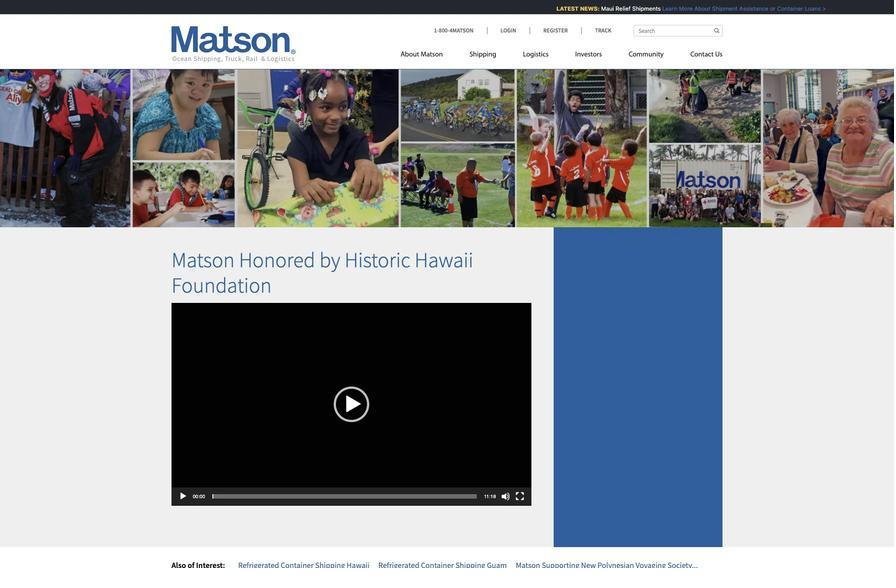 Task type: describe. For each thing, give the bounding box(es) containing it.
container
[[773, 5, 799, 12]]

by
[[320, 246, 341, 273]]

shipping link
[[457, 47, 510, 65]]

learn more about shipment assistance or container loans > link
[[658, 5, 822, 12]]

news:
[[576, 5, 596, 12]]

login link
[[487, 27, 530, 34]]

investors link
[[562, 47, 616, 65]]

maui
[[597, 5, 610, 12]]

matson honored by historic hawaii foundation
[[172, 246, 474, 299]]

or
[[766, 5, 772, 12]]

1-
[[434, 27, 439, 34]]

register
[[544, 27, 568, 34]]

search image
[[715, 28, 720, 33]]

contact
[[691, 51, 714, 58]]

contact us
[[691, 51, 723, 58]]

learn
[[658, 5, 673, 12]]

>
[[818, 5, 822, 12]]

logistics link
[[510, 47, 562, 65]]

logistics
[[524, 51, 549, 58]]

1-800-4matson link
[[434, 27, 487, 34]]

honored
[[239, 246, 315, 273]]

register link
[[530, 27, 582, 34]]

matson inside 'matson honored by historic hawaii foundation'
[[172, 246, 235, 273]]

historic
[[345, 246, 411, 273]]

matson foundation giving image
[[0, 55, 895, 227]]

hawaii
[[415, 246, 474, 273]]

top menu navigation
[[401, 47, 723, 65]]

latest news: maui relief shipments learn more about shipment assistance or container loans >
[[552, 5, 822, 12]]

login
[[501, 27, 517, 34]]

blue matson logo with ocean, shipping, truck, rail and logistics written beneath it. image
[[172, 26, 296, 63]]

us
[[716, 51, 723, 58]]

more
[[675, 5, 689, 12]]

community
[[629, 51, 664, 58]]



Task type: locate. For each thing, give the bounding box(es) containing it.
shipments
[[628, 5, 657, 12]]

1 vertical spatial about
[[401, 51, 420, 58]]

0 vertical spatial matson
[[421, 51, 443, 58]]

community link
[[616, 47, 678, 65]]

0 vertical spatial about
[[690, 5, 706, 12]]

1-800-4matson
[[434, 27, 474, 34]]

about
[[690, 5, 706, 12], [401, 51, 420, 58]]

latest
[[552, 5, 574, 12]]

track
[[596, 27, 612, 34]]

Search search field
[[634, 25, 723, 36]]

11:18
[[485, 494, 496, 500]]

matson
[[421, 51, 443, 58], [172, 246, 235, 273]]

about inside top menu navigation
[[401, 51, 420, 58]]

shipping
[[470, 51, 497, 58]]

about matson
[[401, 51, 443, 58]]

0 horizontal spatial matson
[[172, 246, 235, 273]]

about matson link
[[401, 47, 457, 65]]

matson inside top menu navigation
[[421, 51, 443, 58]]

video player application
[[172, 303, 532, 507]]

relief
[[611, 5, 627, 12]]

investors
[[576, 51, 603, 58]]

1 horizontal spatial matson
[[421, 51, 443, 58]]

800-
[[439, 27, 450, 34]]

foundation
[[172, 272, 272, 299]]

4matson
[[450, 27, 474, 34]]

None search field
[[634, 25, 723, 36]]

track link
[[582, 27, 612, 34]]

section
[[543, 227, 734, 547]]

0 horizontal spatial about
[[401, 51, 420, 58]]

assistance
[[735, 5, 764, 12]]

00:00
[[193, 494, 205, 500]]

1 horizontal spatial about
[[690, 5, 706, 12]]

shipment
[[708, 5, 734, 12]]

contact us link
[[678, 47, 723, 65]]

loans
[[801, 5, 817, 12]]

1 vertical spatial matson
[[172, 246, 235, 273]]



Task type: vqa. For each thing, say whether or not it's contained in the screenshot.
Investors link
yes



